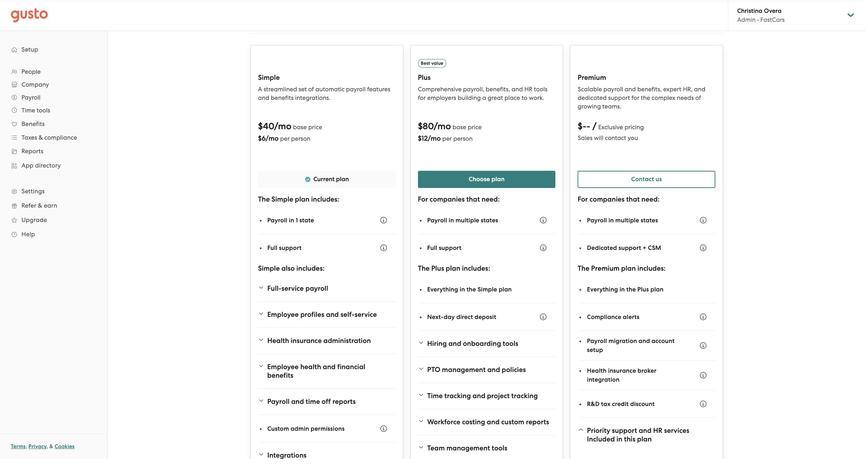 Task type: locate. For each thing, give the bounding box(es) containing it.
for companies that need:
[[418, 195, 500, 203], [578, 195, 660, 203]]

insurance
[[291, 337, 322, 345], [608, 367, 636, 375]]

0 horizontal spatial everything
[[427, 286, 458, 293]]

contact
[[605, 134, 627, 141]]

christina overa admin • fastcars
[[738, 7, 785, 23]]

2 horizontal spatial the
[[641, 94, 650, 101]]

person inside $ 40 /mo base price $ 6 /mo per person
[[291, 135, 311, 142]]

choose plan
[[469, 175, 505, 183]]

& left earn
[[38, 202, 42, 209]]

includes: down current
[[311, 195, 339, 203]]

1 horizontal spatial ,
[[47, 443, 48, 450]]

health
[[300, 363, 321, 371]]

payroll up 'profiles'
[[306, 284, 328, 293]]

health for health insurance broker integration
[[587, 367, 607, 375]]

everything down the plus plan includes:
[[427, 286, 458, 293]]

1 vertical spatial of
[[696, 94, 701, 101]]

insurance for broker
[[608, 367, 636, 375]]

0 horizontal spatial per
[[280, 135, 290, 142]]

fastcars
[[761, 16, 785, 23]]

tools down 'payroll' dropdown button
[[37, 107, 50, 114]]

financial
[[337, 363, 366, 371]]

price inside $ 40 /mo base price $ 6 /mo per person
[[308, 124, 322, 131]]

1 horizontal spatial payroll in multiple states
[[587, 216, 658, 224]]

0 horizontal spatial list
[[0, 65, 107, 241]]

1 vertical spatial insurance
[[608, 367, 636, 375]]

management down costing
[[447, 444, 490, 452]]

includes: down csm
[[638, 264, 666, 272]]

1 horizontal spatial tracking
[[512, 392, 538, 400]]

2 base from the left
[[453, 124, 467, 131]]

0 vertical spatial &
[[39, 134, 43, 141]]

the for /
[[627, 286, 636, 293]]

of right needs
[[696, 94, 701, 101]]

1 vertical spatial list
[[686, 455, 701, 459]]

custom
[[502, 418, 525, 426]]

everything for /mo
[[427, 286, 458, 293]]

0 horizontal spatial reports
[[333, 397, 356, 406]]

tools
[[534, 86, 548, 93], [37, 107, 50, 114], [503, 339, 519, 348], [492, 444, 508, 452]]

reports
[[21, 148, 43, 155]]

reports for payroll and time off reports
[[333, 397, 356, 406]]

base inside $ 80 /mo base price $ 12 /mo per person
[[453, 124, 467, 131]]

0 horizontal spatial for
[[418, 195, 428, 203]]

payroll and time off reports button
[[258, 393, 396, 410]]

best
[[421, 60, 430, 66]]

time inside 'list'
[[21, 107, 35, 114]]

1 horizontal spatial reports
[[526, 418, 549, 426]]

0 horizontal spatial full support
[[267, 244, 302, 252]]

region
[[686, 455, 701, 459]]

compliance
[[44, 134, 77, 141]]

plan inside priority support and hr services included in this plan
[[637, 435, 652, 443]]

payroll inside payroll and time off reports 'dropdown button'
[[267, 397, 290, 406]]

1 for from the left
[[418, 94, 426, 101]]

1 multiple from the left
[[456, 216, 480, 224]]

self-
[[341, 310, 355, 319]]

0 horizontal spatial ,
[[26, 443, 27, 450]]

1 vertical spatial health
[[587, 367, 607, 375]]

full support for 40
[[267, 244, 302, 252]]

1 horizontal spatial time
[[427, 392, 443, 400]]

2 for companies that need: from the left
[[578, 195, 660, 203]]

0 horizontal spatial companies
[[430, 195, 465, 203]]

for inside scalable payroll and benefits, expert hr, and dedicated support for the complex needs of growing teams.
[[632, 94, 640, 101]]

support inside priority support and hr services included in this plan
[[612, 426, 637, 435]]

admin
[[291, 425, 309, 432]]

migration
[[609, 337, 637, 345]]

list containing people
[[0, 65, 107, 241]]

1 price from the left
[[308, 124, 322, 131]]

1 horizontal spatial for companies that need:
[[578, 195, 660, 203]]

1 horizontal spatial the
[[418, 264, 430, 272]]

per right 12
[[443, 135, 452, 142]]

features
[[367, 86, 391, 93]]

0 horizontal spatial price
[[308, 124, 322, 131]]

that down contact
[[627, 195, 640, 203]]

1 horizontal spatial insurance
[[608, 367, 636, 375]]

0 horizontal spatial the
[[467, 286, 476, 293]]

hr inside comprehensive payroll, benefits, and hr tools for employers building a great place to work.
[[525, 86, 533, 93]]

dedicated
[[587, 244, 617, 252]]

1 horizontal spatial benefits,
[[638, 86, 662, 93]]

this
[[624, 435, 636, 443]]

payroll inside a streamlined set of automatic payroll features and benefits integrations.
[[346, 86, 366, 93]]

health inside dropdown button
[[267, 337, 289, 345]]

the down the premium plan includes:
[[627, 286, 636, 293]]

includes:
[[311, 195, 339, 203], [297, 264, 325, 272], [462, 264, 490, 272], [638, 264, 666, 272]]

support up the plus plan includes:
[[439, 244, 462, 252]]

1 companies from the left
[[430, 195, 465, 203]]

time tracking and project tracking
[[427, 392, 538, 400]]

us
[[656, 175, 662, 183]]

in
[[289, 216, 294, 224], [449, 216, 454, 224], [609, 216, 614, 224], [460, 286, 465, 293], [620, 286, 625, 293], [617, 435, 623, 443]]

0 horizontal spatial benefits,
[[486, 86, 510, 93]]

1 horizontal spatial of
[[696, 94, 701, 101]]

2 per from the left
[[443, 135, 452, 142]]

includes: right also
[[297, 264, 325, 272]]

payroll up teams.
[[604, 86, 623, 93]]

full support up also
[[267, 244, 302, 252]]

app directory
[[21, 162, 61, 169]]

1 horizontal spatial for
[[578, 195, 588, 203]]

service down 'simple also includes:'
[[282, 284, 304, 293]]

building
[[458, 94, 481, 101]]

1 vertical spatial employee
[[267, 363, 299, 371]]

1 horizontal spatial companies
[[590, 195, 625, 203]]

0 horizontal spatial multiple
[[456, 216, 480, 224]]

0 horizontal spatial insurance
[[291, 337, 322, 345]]

includes: for the premium plan includes:
[[638, 264, 666, 272]]

states for /
[[641, 216, 658, 224]]

0 horizontal spatial that
[[467, 195, 480, 203]]

for companies that need: down choose at the right of the page
[[418, 195, 500, 203]]

reports for workforce costing and custom reports
[[526, 418, 549, 426]]

0 horizontal spatial person
[[291, 135, 311, 142]]

the down the plus plan includes:
[[467, 286, 476, 293]]

1 horizontal spatial full support
[[427, 244, 462, 252]]

support for 40
[[279, 244, 302, 252]]

& for earn
[[38, 202, 42, 209]]

support up teams.
[[608, 94, 630, 101]]

tools down workforce costing and custom reports
[[492, 444, 508, 452]]

for companies that need: for /
[[578, 195, 660, 203]]

-
[[587, 121, 591, 132]]

company
[[21, 81, 49, 88]]

1 vertical spatial &
[[38, 202, 42, 209]]

tracking right project
[[512, 392, 538, 400]]

and inside 'dropdown button'
[[291, 397, 304, 406]]

1 vertical spatial benefits
[[267, 371, 294, 380]]

services
[[664, 426, 690, 435]]

1 horizontal spatial per
[[443, 135, 452, 142]]

that down choose at the right of the page
[[467, 195, 480, 203]]

benefits
[[271, 94, 294, 101], [267, 371, 294, 380]]

full support up the plus plan includes:
[[427, 244, 462, 252]]

reports inside 'dropdown button'
[[333, 397, 356, 406]]

0 horizontal spatial for
[[418, 94, 426, 101]]

insurance inside the health insurance administration dropdown button
[[291, 337, 322, 345]]

privacy
[[28, 443, 47, 450]]

1 horizontal spatial everything
[[587, 286, 618, 293]]

2 full from the left
[[427, 244, 438, 252]]

1 horizontal spatial payroll
[[346, 86, 366, 93]]

day
[[444, 313, 455, 321]]

and inside employee health and financial benefits
[[323, 363, 336, 371]]

help link
[[7, 228, 100, 241]]

1 horizontal spatial list
[[686, 455, 701, 459]]

and inside a streamlined set of automatic payroll features and benefits integrations.
[[258, 94, 269, 101]]

support
[[608, 94, 630, 101], [279, 244, 302, 252], [439, 244, 462, 252], [619, 244, 642, 252], [612, 426, 637, 435]]

employee
[[267, 310, 299, 319], [267, 363, 299, 371]]

value
[[432, 60, 444, 66]]

,
[[26, 443, 27, 450], [47, 443, 48, 450]]

per for 80
[[443, 135, 452, 142]]

1 vertical spatial management
[[447, 444, 490, 452]]

service
[[282, 284, 304, 293], [355, 310, 377, 319]]

0 horizontal spatial time
[[21, 107, 35, 114]]

permissions
[[311, 425, 345, 432]]

person inside $ 80 /mo base price $ 12 /mo per person
[[454, 135, 473, 142]]

1 horizontal spatial hr
[[654, 426, 663, 435]]

hr left services
[[654, 426, 663, 435]]

that
[[467, 195, 480, 203], [627, 195, 640, 203]]

tools up work.
[[534, 86, 548, 93]]

for companies that need: for /mo
[[418, 195, 500, 203]]

1 , from the left
[[26, 443, 27, 450]]

0 horizontal spatial health
[[267, 337, 289, 345]]

multiple
[[456, 216, 480, 224], [616, 216, 639, 224]]

& for compliance
[[39, 134, 43, 141]]

1 need: from the left
[[482, 195, 500, 203]]

0 vertical spatial time
[[21, 107, 35, 114]]

0 horizontal spatial states
[[481, 216, 498, 224]]

2 horizontal spatial the
[[578, 264, 590, 272]]

2 for from the left
[[578, 195, 588, 203]]

1 for from the left
[[418, 195, 428, 203]]

employee left "health"
[[267, 363, 299, 371]]

1 base from the left
[[293, 124, 307, 131]]

of right set
[[308, 86, 314, 93]]

profiles
[[301, 310, 325, 319]]

direct
[[457, 313, 473, 321]]

for left complex
[[632, 94, 640, 101]]

hr up to
[[525, 86, 533, 93]]

great
[[488, 94, 503, 101]]

payroll left "features"
[[346, 86, 366, 93]]

, left privacy link
[[26, 443, 27, 450]]

support left +
[[619, 244, 642, 252]]

time up benefits
[[21, 107, 35, 114]]

for for 80
[[418, 195, 428, 203]]

plan
[[336, 175, 349, 183], [492, 175, 505, 183], [295, 195, 310, 203], [446, 264, 461, 272], [622, 264, 636, 272], [499, 286, 512, 293], [651, 286, 664, 293], [637, 435, 652, 443]]

payroll inside dropdown button
[[306, 284, 328, 293]]

1 payroll in multiple states from the left
[[427, 216, 498, 224]]

employee profiles and self-service
[[267, 310, 377, 319]]

1 horizontal spatial that
[[627, 195, 640, 203]]

premium down dedicated
[[591, 264, 620, 272]]

workforce costing and custom reports button
[[418, 414, 556, 431]]

set
[[299, 86, 307, 93]]

0 horizontal spatial for companies that need:
[[418, 195, 500, 203]]

payroll inside scalable payroll and benefits, expert hr, and dedicated support for the complex needs of growing teams.
[[604, 86, 623, 93]]

benefits, up 'great'
[[486, 86, 510, 93]]

benefits, up complex
[[638, 86, 662, 93]]

0 vertical spatial insurance
[[291, 337, 322, 345]]

priority
[[587, 426, 611, 435]]

need: down choose plan button
[[482, 195, 500, 203]]

employee for employee health and financial benefits
[[267, 363, 299, 371]]

0 vertical spatial reports
[[333, 397, 356, 406]]

price inside $ 80 /mo base price $ 12 /mo per person
[[468, 124, 482, 131]]

tracking
[[445, 392, 471, 400], [512, 392, 538, 400]]

1 horizontal spatial person
[[454, 135, 473, 142]]

0 vertical spatial list
[[0, 65, 107, 241]]

payroll
[[21, 94, 41, 101], [267, 216, 287, 224], [427, 216, 447, 224], [587, 216, 607, 224], [587, 337, 607, 345], [267, 397, 290, 406]]

1 horizontal spatial states
[[641, 216, 658, 224]]

per inside $ 80 /mo base price $ 12 /mo per person
[[443, 135, 452, 142]]

0 horizontal spatial of
[[308, 86, 314, 93]]

admin
[[738, 16, 756, 23]]

companies for /mo
[[430, 195, 465, 203]]

2 multiple from the left
[[616, 216, 639, 224]]

0 vertical spatial management
[[442, 366, 486, 374]]

for down "comprehensive"
[[418, 94, 426, 101]]

hiring and onboarding tools button
[[418, 335, 556, 352]]

1 vertical spatial time
[[427, 392, 443, 400]]

app directory link
[[7, 159, 100, 172]]

the
[[641, 94, 650, 101], [467, 286, 476, 293], [627, 286, 636, 293]]

project
[[487, 392, 510, 400]]

benefits inside employee health and financial benefits
[[267, 371, 294, 380]]

taxes & compliance button
[[7, 131, 100, 144]]

base right 40 on the top left
[[293, 124, 307, 131]]

1 full support from the left
[[267, 244, 302, 252]]

dedicated support + csm
[[587, 244, 662, 252]]

price down the integrations.
[[308, 124, 322, 131]]

& left cookies button
[[49, 443, 53, 450]]

1 vertical spatial hr
[[654, 426, 663, 435]]

1 horizontal spatial base
[[453, 124, 467, 131]]

person for 40
[[291, 135, 311, 142]]

the left complex
[[641, 94, 650, 101]]

christina
[[738, 7, 763, 15]]

per
[[280, 135, 290, 142], [443, 135, 452, 142]]

1 horizontal spatial for
[[632, 94, 640, 101]]

2 companies from the left
[[590, 195, 625, 203]]

support up 'simple also includes:'
[[279, 244, 302, 252]]

time down "pto"
[[427, 392, 443, 400]]

teams.
[[603, 103, 622, 110]]

1 horizontal spatial service
[[355, 310, 377, 319]]

1 for companies that need: from the left
[[418, 195, 500, 203]]

priority support and hr services included in this plan
[[587, 426, 690, 443]]

2 full support from the left
[[427, 244, 462, 252]]

states for /mo
[[481, 216, 498, 224]]

tracking up "workforce"
[[445, 392, 471, 400]]

payroll in 1 state
[[267, 216, 314, 224]]

0 vertical spatial hr
[[525, 86, 533, 93]]

1 horizontal spatial need:
[[642, 195, 660, 203]]

per inside $ 40 /mo base price $ 6 /mo per person
[[280, 135, 290, 142]]

base for 80
[[453, 124, 467, 131]]

per for 40
[[280, 135, 290, 142]]

0 vertical spatial health
[[267, 337, 289, 345]]

reports right off
[[333, 397, 356, 406]]

, left cookies button
[[47, 443, 48, 450]]

insurance inside health insurance broker integration
[[608, 367, 636, 375]]

payroll inside payroll migration and account setup
[[587, 337, 607, 345]]

& inside dropdown button
[[39, 134, 43, 141]]

0 horizontal spatial tracking
[[445, 392, 471, 400]]

& right 'taxes'
[[39, 134, 43, 141]]

0 horizontal spatial full
[[267, 244, 278, 252]]

everything in the plus plan
[[587, 286, 664, 293]]

0 horizontal spatial base
[[293, 124, 307, 131]]

list
[[0, 65, 107, 241], [686, 455, 701, 459]]

employee down full-
[[267, 310, 299, 319]]

per right 6
[[280, 135, 290, 142]]

1 per from the left
[[280, 135, 290, 142]]

0 vertical spatial plus
[[418, 73, 431, 82]]

base down building
[[453, 124, 467, 131]]

for
[[418, 195, 428, 203], [578, 195, 588, 203]]

price down building
[[468, 124, 482, 131]]

0 horizontal spatial the
[[258, 195, 270, 203]]

2 need: from the left
[[642, 195, 660, 203]]

need: for /mo
[[482, 195, 500, 203]]

1 horizontal spatial health
[[587, 367, 607, 375]]

0 vertical spatial employee
[[267, 310, 299, 319]]

insurance up "health"
[[291, 337, 322, 345]]

2 person from the left
[[454, 135, 473, 142]]

for
[[418, 94, 426, 101], [632, 94, 640, 101]]

directory
[[35, 162, 61, 169]]

includes: up everything in the simple plan
[[462, 264, 490, 272]]

2 that from the left
[[627, 195, 640, 203]]

2 payroll in multiple states from the left
[[587, 216, 658, 224]]

1 that from the left
[[467, 195, 480, 203]]

2 for from the left
[[632, 94, 640, 101]]

tools inside team management tools dropdown button
[[492, 444, 508, 452]]

2 vertical spatial plus
[[638, 286, 649, 293]]

the for $-
[[578, 264, 590, 272]]

0 horizontal spatial payroll
[[306, 284, 328, 293]]

management down hiring and onboarding tools
[[442, 366, 486, 374]]

need: down contact us button
[[642, 195, 660, 203]]

insurance up the integration
[[608, 367, 636, 375]]

2 horizontal spatial payroll
[[604, 86, 623, 93]]

0 horizontal spatial service
[[282, 284, 304, 293]]

included
[[587, 435, 615, 443]]

health inside health insurance broker integration
[[587, 367, 607, 375]]

1 everything from the left
[[427, 286, 458, 293]]

management for pto
[[442, 366, 486, 374]]

for companies that need: down contact
[[578, 195, 660, 203]]

growing
[[578, 103, 601, 110]]

everything up compliance
[[587, 286, 618, 293]]

employee for employee profiles and self-service
[[267, 310, 299, 319]]

service up administration
[[355, 310, 377, 319]]

tools up policies
[[503, 339, 519, 348]]

employee inside employee health and financial benefits
[[267, 363, 299, 371]]

the
[[258, 195, 270, 203], [418, 264, 430, 272], [578, 264, 590, 272]]

2 benefits, from the left
[[638, 86, 662, 93]]

premium up scalable
[[578, 73, 606, 82]]

1 horizontal spatial the
[[627, 286, 636, 293]]

1 full from the left
[[267, 244, 278, 252]]

help
[[21, 231, 35, 238]]

payroll in multiple states for /mo
[[427, 216, 498, 224]]

1 vertical spatial reports
[[526, 418, 549, 426]]

the for /mo
[[467, 286, 476, 293]]

time for time tracking and project tracking
[[427, 392, 443, 400]]

2 price from the left
[[468, 124, 482, 131]]

1 horizontal spatial multiple
[[616, 216, 639, 224]]

1 horizontal spatial price
[[468, 124, 482, 131]]

1 states from the left
[[481, 216, 498, 224]]

simple up a
[[258, 73, 280, 82]]

base inside $ 40 /mo base price $ 6 /mo per person
[[293, 124, 307, 131]]

1 horizontal spatial plus
[[432, 264, 444, 272]]

1 benefits, from the left
[[486, 86, 510, 93]]

0 vertical spatial of
[[308, 86, 314, 93]]

2 tracking from the left
[[512, 392, 538, 400]]

setup link
[[7, 43, 100, 56]]

1 person from the left
[[291, 135, 311, 142]]

0 vertical spatial benefits
[[271, 94, 294, 101]]

full-
[[267, 284, 282, 293]]

account
[[652, 337, 675, 345]]

0 horizontal spatial need:
[[482, 195, 500, 203]]

0 horizontal spatial plus
[[418, 73, 431, 82]]

0 horizontal spatial hr
[[525, 86, 533, 93]]

0 horizontal spatial payroll in multiple states
[[427, 216, 498, 224]]

2 states from the left
[[641, 216, 658, 224]]

2 horizontal spatial plus
[[638, 286, 649, 293]]

reports right custom
[[526, 418, 549, 426]]

full up the plus plan includes:
[[427, 244, 438, 252]]

support up this
[[612, 426, 637, 435]]

2 everything from the left
[[587, 286, 618, 293]]

1 horizontal spatial full
[[427, 244, 438, 252]]

reports inside dropdown button
[[526, 418, 549, 426]]

full support
[[267, 244, 302, 252], [427, 244, 462, 252]]

management
[[442, 366, 486, 374], [447, 444, 490, 452]]

base for 40
[[293, 124, 307, 131]]

benefits, inside comprehensive payroll, benefits, and hr tools for employers building a great place to work.
[[486, 86, 510, 93]]

full up 'simple also includes:'
[[267, 244, 278, 252]]



Task type: vqa. For each thing, say whether or not it's contained in the screenshot.
The Premium plan includes:
yes



Task type: describe. For each thing, give the bounding box(es) containing it.
6
[[262, 134, 266, 143]]

tools inside the hiring and onboarding tools dropdown button
[[503, 339, 519, 348]]

scalable payroll and benefits, expert hr, and dedicated support for the complex needs of growing teams.
[[578, 86, 706, 110]]

earn
[[44, 202, 57, 209]]

everything for /
[[587, 286, 618, 293]]

simple left also
[[258, 264, 280, 272]]

policies
[[502, 366, 526, 374]]

that for /mo
[[467, 195, 480, 203]]

off
[[322, 397, 331, 406]]

settings
[[21, 188, 45, 195]]

hr,
[[683, 86, 693, 93]]

onboarding
[[463, 339, 501, 348]]

time for time tools
[[21, 107, 35, 114]]

health for health insurance administration
[[267, 337, 289, 345]]

streamlined
[[264, 86, 297, 93]]

insurance for administration
[[291, 337, 322, 345]]

team management tools button
[[418, 440, 556, 457]]

automatic
[[316, 86, 345, 93]]

compliance alerts
[[587, 313, 640, 321]]

a
[[258, 86, 262, 93]]

overa
[[764, 7, 782, 15]]

$-- / exclusive pricing sales will contact you
[[578, 121, 644, 141]]

0 vertical spatial service
[[282, 284, 304, 293]]

will
[[594, 134, 604, 141]]

includes: for the plus plan includes:
[[462, 264, 490, 272]]

2 vertical spatial &
[[49, 443, 53, 450]]

workforce costing and custom reports
[[427, 418, 549, 426]]

reports link
[[7, 145, 100, 158]]

1 vertical spatial premium
[[591, 264, 620, 272]]

support for 80
[[439, 244, 462, 252]]

full for 40
[[267, 244, 278, 252]]

simple also includes:
[[258, 264, 325, 272]]

credit
[[612, 400, 629, 408]]

people button
[[7, 65, 100, 78]]

cookies button
[[55, 442, 75, 451]]

home image
[[11, 8, 48, 22]]

in inside priority support and hr services included in this plan
[[617, 435, 623, 443]]

place
[[505, 94, 520, 101]]

and inside priority support and hr services included in this plan
[[639, 426, 652, 435]]

health insurance administration
[[267, 337, 371, 345]]

health insurance administration button
[[258, 332, 396, 349]]

$-
[[578, 121, 587, 132]]

multiple for /mo
[[456, 216, 480, 224]]

payroll in multiple states for /
[[587, 216, 658, 224]]

for for -
[[578, 195, 588, 203]]

setup
[[587, 346, 603, 354]]

support inside scalable payroll and benefits, expert hr, and dedicated support for the complex needs of growing teams.
[[608, 94, 630, 101]]

and inside payroll migration and account setup
[[639, 337, 650, 345]]

csm
[[648, 244, 662, 252]]

time tools
[[21, 107, 50, 114]]

tools inside time tools dropdown button
[[37, 107, 50, 114]]

simple up payroll in 1 state at left
[[272, 195, 293, 203]]

management for team
[[447, 444, 490, 452]]

upgrade
[[21, 216, 47, 223]]

terms link
[[11, 443, 26, 450]]

time
[[306, 397, 320, 406]]

tools inside comprehensive payroll, benefits, and hr tools for employers building a great place to work.
[[534, 86, 548, 93]]

hr inside priority support and hr services included in this plan
[[654, 426, 663, 435]]

comprehensive
[[418, 86, 462, 93]]

employee health and financial benefits button
[[258, 358, 396, 384]]

pricing
[[625, 124, 644, 131]]

0 vertical spatial premium
[[578, 73, 606, 82]]

work.
[[529, 94, 544, 101]]

$ 40 /mo base price $ 6 /mo per person
[[258, 121, 322, 143]]

sales
[[578, 134, 593, 141]]

dedicated
[[578, 94, 607, 101]]

pto management and policies button
[[418, 361, 556, 378]]

need: for /
[[642, 195, 660, 203]]

the for $
[[418, 264, 430, 272]]

multiple for /
[[616, 216, 639, 224]]

of inside a streamlined set of automatic payroll features and benefits integrations.
[[308, 86, 314, 93]]

person for 80
[[454, 135, 473, 142]]

includes: for the simple plan includes:
[[311, 195, 339, 203]]

privacy link
[[28, 443, 47, 450]]

price for 80
[[468, 124, 482, 131]]

contact us button
[[578, 171, 716, 188]]

40
[[263, 121, 274, 132]]

integration
[[587, 376, 620, 383]]

r&d tax credit discount
[[587, 400, 655, 408]]

the plus plan includes:
[[418, 264, 490, 272]]

settings link
[[7, 185, 100, 198]]

for inside comprehensive payroll, benefits, and hr tools for employers building a great place to work.
[[418, 94, 426, 101]]

benefits, inside scalable payroll and benefits, expert hr, and dedicated support for the complex needs of growing teams.
[[638, 86, 662, 93]]

support for -
[[619, 244, 642, 252]]

contact us
[[632, 175, 662, 183]]

costing
[[462, 418, 485, 426]]

administration
[[324, 337, 371, 345]]

that for /
[[627, 195, 640, 203]]

comprehensive payroll, benefits, and hr tools for employers building a great place to work.
[[418, 86, 548, 101]]

pto management and policies
[[427, 366, 526, 374]]

plan inside button
[[492, 175, 505, 183]]

contact
[[632, 175, 654, 183]]

employee health and financial benefits
[[267, 363, 366, 380]]

custom admin permissions
[[267, 425, 345, 432]]

a streamlined set of automatic payroll features and benefits integrations.
[[258, 86, 391, 101]]

1 vertical spatial plus
[[432, 264, 444, 272]]

gusto navigation element
[[0, 31, 107, 253]]

1
[[296, 216, 298, 224]]

team
[[427, 444, 445, 452]]

expert
[[664, 86, 682, 93]]

also
[[282, 264, 295, 272]]

•
[[758, 16, 759, 23]]

to
[[522, 94, 528, 101]]

deposit
[[475, 313, 496, 321]]

compliance
[[587, 313, 622, 321]]

full support for 80
[[427, 244, 462, 252]]

1 vertical spatial service
[[355, 310, 377, 319]]

benefits link
[[7, 117, 100, 130]]

state
[[300, 216, 314, 224]]

discount
[[631, 400, 655, 408]]

simple up deposit
[[478, 286, 497, 293]]

you
[[628, 134, 638, 141]]

cookies
[[55, 443, 75, 450]]

+
[[643, 244, 647, 252]]

setup
[[21, 46, 38, 53]]

payroll inside 'payroll' dropdown button
[[21, 94, 41, 101]]

health insurance broker integration
[[587, 367, 657, 383]]

2 , from the left
[[47, 443, 48, 450]]

and inside comprehensive payroll, benefits, and hr tools for employers building a great place to work.
[[512, 86, 523, 93]]

companies for /
[[590, 195, 625, 203]]

12
[[422, 134, 428, 143]]

exclusive
[[599, 124, 623, 131]]

full-service payroll
[[267, 284, 328, 293]]

of inside scalable payroll and benefits, expert hr, and dedicated support for the complex needs of growing teams.
[[696, 94, 701, 101]]

the simple plan includes:
[[258, 195, 339, 203]]

tax
[[601, 400, 611, 408]]

the inside scalable payroll and benefits, expert hr, and dedicated support for the complex needs of growing teams.
[[641, 94, 650, 101]]

r&d
[[587, 400, 600, 408]]

terms
[[11, 443, 26, 450]]

full for 80
[[427, 244, 438, 252]]

benefits inside a streamlined set of automatic payroll features and benefits integrations.
[[271, 94, 294, 101]]

choose
[[469, 175, 490, 183]]

price for 40
[[308, 124, 322, 131]]

taxes
[[21, 134, 37, 141]]

full-service payroll button
[[258, 280, 396, 297]]

1 tracking from the left
[[445, 392, 471, 400]]



